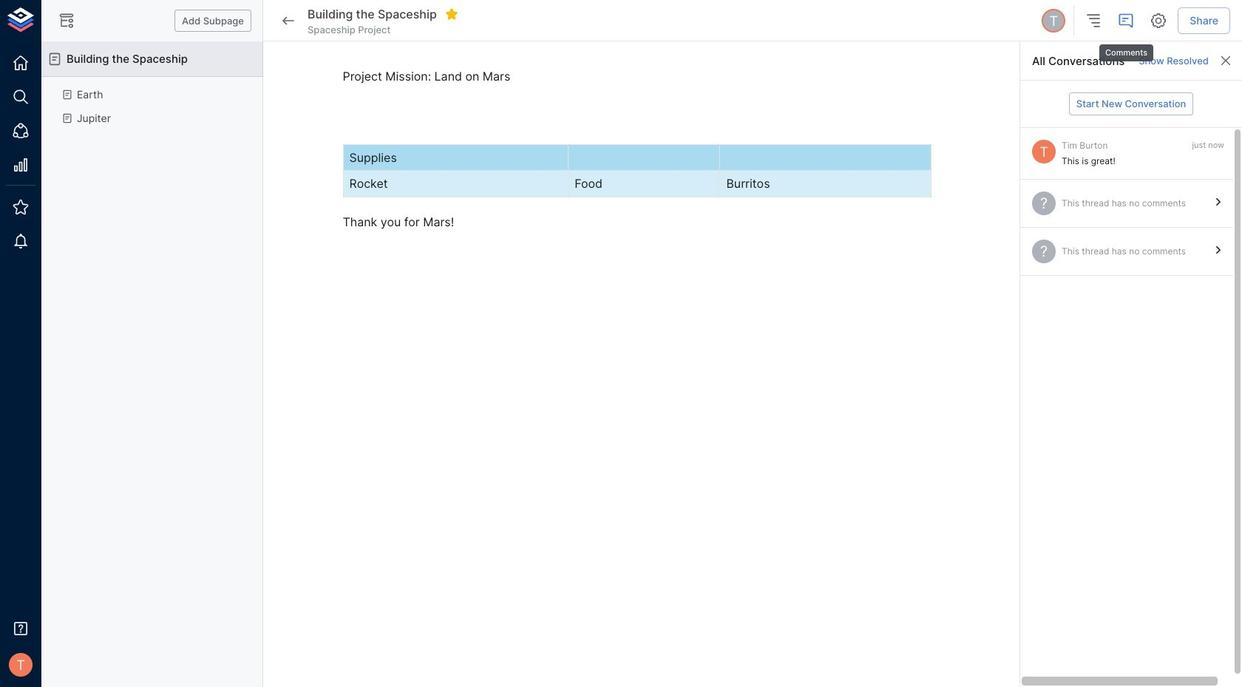 Task type: describe. For each thing, give the bounding box(es) containing it.
hide wiki image
[[58, 12, 75, 30]]

remove favorite image
[[445, 7, 458, 21]]

settings image
[[1150, 12, 1168, 30]]



Task type: vqa. For each thing, say whether or not it's contained in the screenshot.
the bottommost Remove Bookmark icon
no



Task type: locate. For each thing, give the bounding box(es) containing it.
tooltip
[[1098, 34, 1155, 63]]

table of contents image
[[1085, 12, 1103, 30]]

comments image
[[1118, 12, 1135, 30]]

go back image
[[280, 12, 297, 30]]



